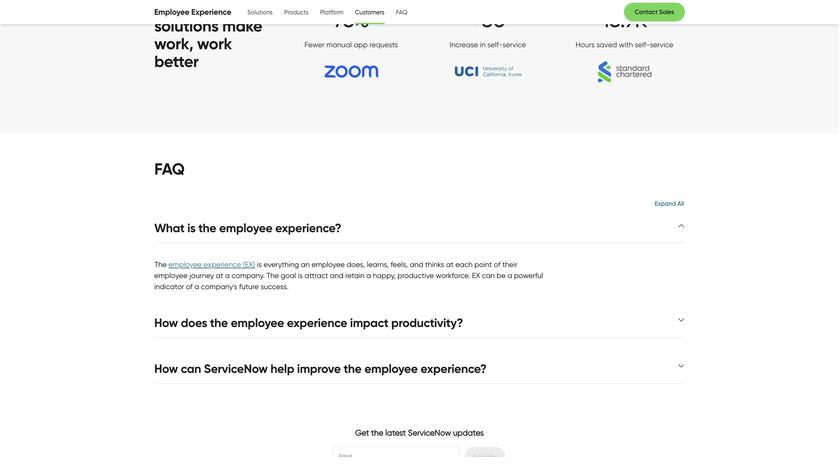 Task type: locate. For each thing, give the bounding box(es) containing it.
Email text field
[[334, 447, 460, 457]]

the
[[371, 428, 384, 438]]

servicenow
[[408, 428, 451, 438]]

get
[[356, 428, 369, 438]]



Task type: vqa. For each thing, say whether or not it's contained in the screenshot.
Get on the left of the page
yes



Task type: describe. For each thing, give the bounding box(es) containing it.
get the latest servicenow updates
[[356, 428, 484, 438]]

updates
[[453, 428, 484, 438]]

latest
[[386, 428, 406, 438]]



